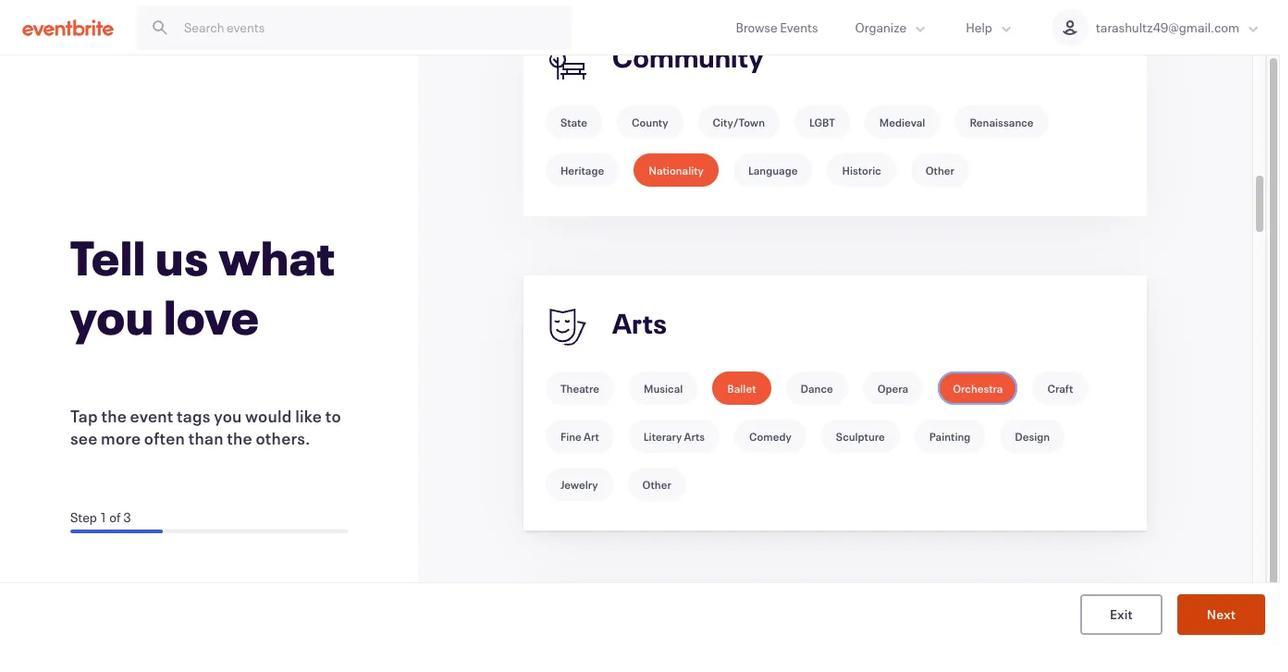 Task type: vqa. For each thing, say whether or not it's contained in the screenshot.
Literary
yes



Task type: locate. For each thing, give the bounding box(es) containing it.
step 1 of 3
[[70, 509, 131, 526]]

0 horizontal spatial other
[[643, 477, 671, 492]]

1 horizontal spatial arts
[[684, 429, 705, 444]]

browse
[[736, 19, 778, 36]]

0 horizontal spatial other button
[[628, 468, 686, 501]]

1 vertical spatial arts
[[684, 429, 705, 444]]

lgbt button
[[795, 105, 850, 139]]

next
[[1207, 606, 1236, 623]]

other for the right the other button
[[926, 163, 955, 178]]

event
[[130, 405, 173, 427]]

1 horizontal spatial other
[[926, 163, 955, 178]]

0 vertical spatial other
[[926, 163, 955, 178]]

heritage button
[[546, 154, 619, 187]]

language
[[748, 163, 798, 178]]

other button
[[911, 154, 970, 187], [628, 468, 686, 501]]

0 horizontal spatial the
[[101, 405, 127, 427]]

0 horizontal spatial you
[[70, 285, 154, 348]]

others.
[[256, 427, 310, 450]]

browse events link
[[717, 0, 837, 55]]

1 horizontal spatial other button
[[911, 154, 970, 187]]

medieval button
[[865, 105, 940, 139]]

other button down medieval button
[[911, 154, 970, 187]]

musical
[[644, 381, 683, 396]]

see
[[70, 427, 98, 450]]

0 vertical spatial arts
[[612, 306, 667, 342]]

arts
[[612, 306, 667, 342], [684, 429, 705, 444]]

other down 'literary'
[[643, 477, 671, 492]]

you inside tap the event tags you would like to see more often than the others.
[[214, 405, 242, 427]]

you inside the tell us what you love
[[70, 285, 154, 348]]

arts right 'literary'
[[684, 429, 705, 444]]

comedy
[[749, 429, 792, 444]]

design button
[[1000, 420, 1065, 453]]

1 vertical spatial other
[[643, 477, 671, 492]]

more
[[101, 427, 141, 450]]

the right than
[[227, 427, 253, 450]]

0 vertical spatial you
[[70, 285, 154, 348]]

other button down 'literary'
[[628, 468, 686, 501]]

county button
[[617, 105, 683, 139]]

nationality button
[[634, 154, 719, 187]]

1
[[99, 509, 107, 526]]

renaissance
[[970, 115, 1034, 130]]

opera
[[878, 381, 909, 396]]

organize
[[855, 19, 907, 36]]

city/town button
[[698, 105, 780, 139]]

than
[[188, 427, 224, 450]]

state
[[561, 115, 587, 130]]

ballet button
[[713, 372, 771, 405]]

0 vertical spatial other button
[[911, 154, 970, 187]]

love
[[164, 285, 260, 348]]

progressbar image
[[70, 530, 163, 534]]

the
[[101, 405, 127, 427], [227, 427, 253, 450]]

tap
[[70, 405, 98, 427]]

the right tap
[[101, 405, 127, 427]]

other down medieval button
[[926, 163, 955, 178]]

0 horizontal spatial arts
[[612, 306, 667, 342]]

painting
[[930, 429, 971, 444]]

lgbt
[[810, 115, 835, 130]]

tell
[[70, 226, 146, 289]]

1 vertical spatial you
[[214, 405, 242, 427]]

exit
[[1110, 606, 1133, 623]]

you right tags
[[214, 405, 242, 427]]

other
[[926, 163, 955, 178], [643, 477, 671, 492]]

3
[[123, 509, 131, 526]]

tarashultz49@gmail.com
[[1096, 19, 1240, 36]]

1 horizontal spatial you
[[214, 405, 242, 427]]

1 vertical spatial other button
[[628, 468, 686, 501]]

you
[[70, 285, 154, 348], [214, 405, 242, 427]]

tell us what you love
[[70, 226, 336, 348]]

sculpture
[[836, 429, 885, 444]]

theatre
[[561, 381, 599, 396]]

you left us
[[70, 285, 154, 348]]

arts up musical button
[[612, 306, 667, 342]]



Task type: describe. For each thing, give the bounding box(es) containing it.
literary
[[644, 429, 682, 444]]

opera button
[[863, 372, 924, 405]]

jewelry button
[[546, 468, 613, 501]]

to
[[325, 405, 341, 427]]

renaissance button
[[955, 105, 1049, 139]]

next button
[[1177, 595, 1266, 636]]

browse events
[[736, 19, 818, 36]]

state button
[[546, 105, 602, 139]]

fine
[[561, 429, 582, 444]]

language button
[[734, 154, 813, 187]]

theatre button
[[546, 372, 614, 405]]

help
[[966, 19, 993, 36]]

tap the event tags you would like to see more often than the others.
[[70, 405, 341, 450]]

fine art button
[[546, 420, 614, 453]]

medieval
[[880, 115, 926, 130]]

design
[[1015, 429, 1050, 444]]

fine art
[[561, 429, 599, 444]]

help link
[[948, 0, 1033, 55]]

eventbrite image
[[22, 18, 114, 37]]

literary arts
[[644, 429, 705, 444]]

exit button
[[1081, 595, 1163, 636]]

arts inside "button"
[[684, 429, 705, 444]]

would
[[245, 405, 292, 427]]

what
[[219, 226, 336, 289]]

tarashultz49@gmail.com link
[[1033, 0, 1280, 55]]

like
[[295, 405, 322, 427]]

city/town
[[713, 115, 765, 130]]

of
[[109, 509, 121, 526]]

craft button
[[1033, 372, 1088, 405]]

historic button
[[828, 154, 896, 187]]

tags
[[177, 405, 211, 427]]

jewelry
[[561, 477, 598, 492]]

dance button
[[786, 372, 848, 405]]

art
[[584, 429, 599, 444]]

craft
[[1048, 381, 1073, 396]]

organize link
[[837, 0, 948, 55]]

county
[[632, 115, 668, 130]]

1 horizontal spatial the
[[227, 427, 253, 450]]

orchestra
[[953, 381, 1003, 396]]

musical button
[[629, 372, 698, 405]]

sculpture button
[[821, 420, 900, 453]]

step
[[70, 509, 97, 526]]

heritage
[[561, 163, 604, 178]]

other for bottom the other button
[[643, 477, 671, 492]]

dance
[[801, 381, 833, 396]]

historic
[[842, 163, 881, 178]]

community
[[612, 39, 764, 75]]

nationality
[[649, 163, 704, 178]]

ballet
[[727, 381, 756, 396]]

literary arts button
[[629, 420, 720, 453]]

comedy button
[[735, 420, 807, 453]]

painting button
[[915, 420, 986, 453]]

progressbar progress bar
[[70, 530, 348, 534]]

us
[[156, 226, 209, 289]]

often
[[144, 427, 185, 450]]

orchestra button
[[938, 372, 1018, 405]]

events
[[780, 19, 818, 36]]



